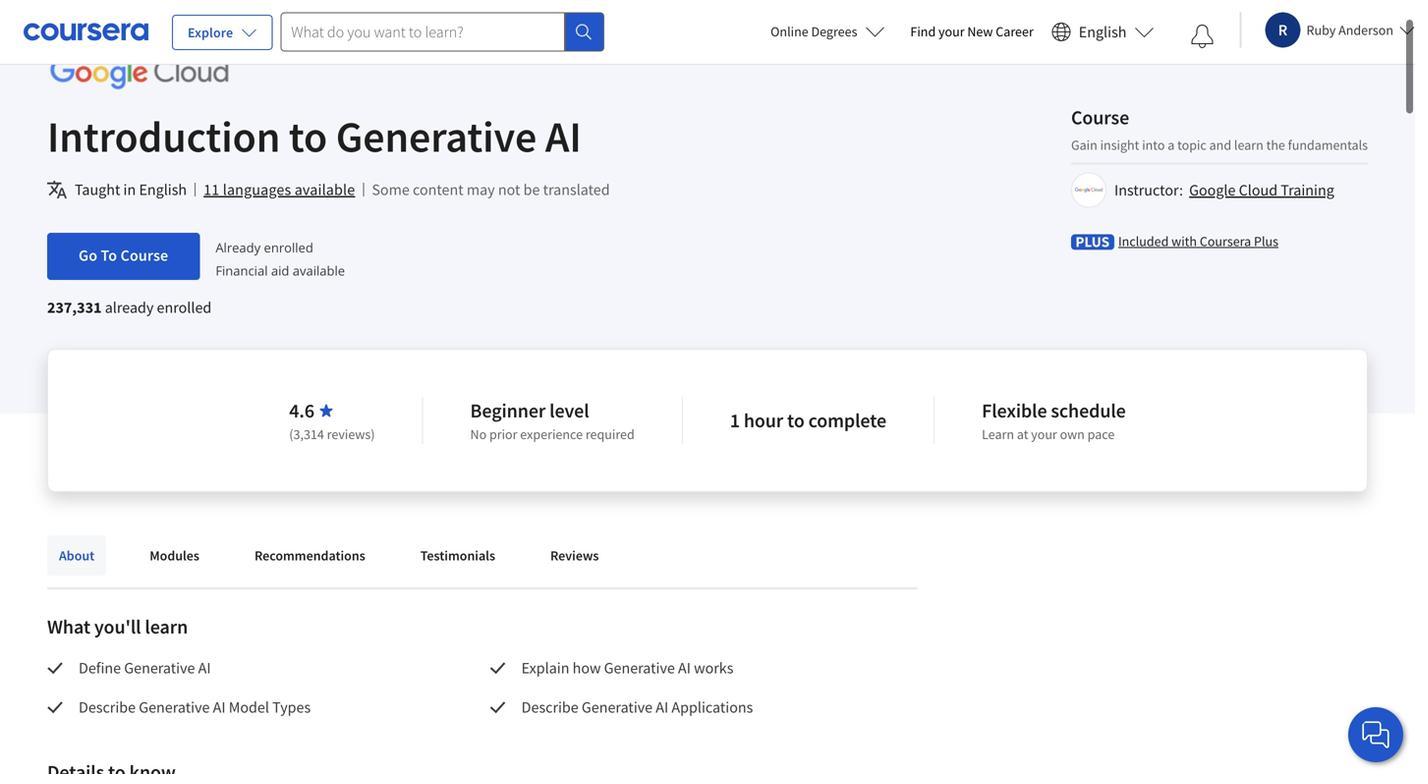 Task type: describe. For each thing, give the bounding box(es) containing it.
0 horizontal spatial learn
[[145, 615, 188, 639]]

find your new career link
[[901, 20, 1044, 44]]

ai for describe generative ai model types
[[213, 698, 226, 718]]

reviews)
[[327, 426, 375, 443]]

english inside button
[[1079, 22, 1127, 42]]

explore
[[188, 24, 233, 41]]

included with coursera plus
[[1119, 232, 1279, 250]]

with
[[1172, 232, 1197, 250]]

content
[[413, 180, 464, 200]]

anderson
[[1339, 21, 1394, 39]]

1 hour to complete
[[730, 408, 887, 433]]

course gain insight into a topic and learn the fundamentals
[[1071, 105, 1368, 154]]

define
[[79, 659, 121, 678]]

fundamentals
[[1288, 136, 1368, 154]]

explore button
[[172, 15, 273, 50]]

beginner level no prior experience required
[[470, 399, 635, 443]]

4.6
[[289, 399, 315, 423]]

testimonials link
[[409, 536, 507, 576]]

define generative ai
[[79, 659, 211, 678]]

11 languages available button
[[204, 178, 355, 202]]

go
[[79, 246, 97, 265]]

11
[[204, 180, 220, 200]]

237,331
[[47, 298, 102, 317]]

already
[[105, 298, 154, 317]]

aid
[[271, 262, 289, 279]]

introduction
[[47, 109, 280, 164]]

your inside "flexible schedule learn at your own pace"
[[1031, 426, 1057, 443]]

11 languages available
[[204, 180, 355, 200]]

reviews link
[[539, 536, 611, 576]]

in
[[123, 180, 136, 200]]

describe generative ai applications
[[522, 698, 753, 718]]

financial
[[216, 262, 268, 279]]

model
[[229, 698, 269, 718]]

generative for describe generative ai applications
[[582, 698, 653, 718]]

available inside already enrolled financial aid available
[[293, 262, 345, 279]]

0 vertical spatial to
[[289, 109, 327, 164]]

course inside button
[[120, 246, 168, 265]]

google
[[1189, 180, 1236, 200]]

level
[[550, 399, 589, 423]]

works
[[694, 659, 734, 678]]

coursera
[[1200, 232, 1251, 250]]

plus
[[1254, 232, 1279, 250]]

chat with us image
[[1360, 720, 1392, 751]]

hour
[[744, 408, 784, 433]]

go to course
[[79, 246, 168, 265]]

course inside 'course gain insight into a topic and learn the fundamentals'
[[1071, 105, 1130, 130]]

ai for define generative ai
[[198, 659, 211, 678]]

go to course button
[[47, 233, 200, 280]]

cloud
[[1239, 180, 1278, 200]]

introduction to generative ai
[[47, 109, 582, 164]]

explain
[[522, 659, 570, 678]]

flexible schedule learn at your own pace
[[982, 399, 1126, 443]]

you'll
[[94, 615, 141, 639]]

what you'll learn
[[47, 615, 188, 639]]

at
[[1017, 426, 1029, 443]]

already
[[216, 239, 261, 256]]

translated
[[543, 180, 610, 200]]

some content may not be translated
[[372, 180, 610, 200]]

instructor:
[[1115, 180, 1183, 200]]

r
[[1279, 20, 1288, 40]]

a
[[1168, 136, 1175, 154]]

training
[[1281, 180, 1335, 200]]

languages
[[223, 180, 291, 200]]

not
[[498, 180, 520, 200]]

taught in english
[[75, 180, 187, 200]]

describe for describe generative ai model types
[[79, 698, 136, 718]]

ruby anderson
[[1307, 21, 1394, 39]]

coursera image
[[24, 16, 148, 47]]

(3,314
[[289, 426, 324, 443]]

describe generative ai model types
[[79, 698, 311, 718]]

complete
[[809, 408, 887, 433]]

may
[[467, 180, 495, 200]]

be
[[524, 180, 540, 200]]

some
[[372, 180, 410, 200]]

instructor: google cloud training
[[1115, 180, 1335, 200]]

testimonials
[[420, 547, 495, 565]]

online degrees
[[771, 23, 858, 40]]

coursera plus image
[[1071, 234, 1115, 250]]

1
[[730, 408, 740, 433]]

what
[[47, 615, 90, 639]]

modules
[[150, 547, 199, 565]]

schedule
[[1051, 399, 1126, 423]]

degrees
[[811, 23, 858, 40]]

included
[[1119, 232, 1169, 250]]



Task type: locate. For each thing, give the bounding box(es) containing it.
to right hour
[[787, 408, 805, 433]]

into
[[1142, 136, 1165, 154]]

1 horizontal spatial english
[[1079, 22, 1127, 42]]

1 horizontal spatial your
[[1031, 426, 1057, 443]]

new
[[968, 23, 993, 40]]

available inside 11 languages available button
[[295, 180, 355, 200]]

flexible
[[982, 399, 1047, 423]]

online
[[771, 23, 809, 40]]

your right find
[[939, 23, 965, 40]]

course right to
[[120, 246, 168, 265]]

and
[[1210, 136, 1232, 154]]

describe for describe generative ai applications
[[522, 698, 579, 718]]

describe down "explain"
[[522, 698, 579, 718]]

types
[[272, 698, 311, 718]]

course
[[1071, 105, 1130, 130], [120, 246, 168, 265]]

experience
[[520, 426, 583, 443]]

1 vertical spatial available
[[293, 262, 345, 279]]

show notifications image
[[1191, 25, 1214, 48]]

ai up describe generative ai model types
[[198, 659, 211, 678]]

about
[[59, 547, 95, 565]]

0 vertical spatial your
[[939, 23, 965, 40]]

your right at
[[1031, 426, 1057, 443]]

describe
[[79, 698, 136, 718], [522, 698, 579, 718]]

find your new career
[[911, 23, 1034, 40]]

modules link
[[138, 536, 211, 576]]

0 vertical spatial english
[[1079, 22, 1127, 42]]

1 vertical spatial your
[[1031, 426, 1057, 443]]

learn
[[982, 426, 1014, 443]]

ai for describe generative ai applications
[[656, 698, 669, 718]]

online degrees button
[[755, 10, 901, 53]]

to
[[101, 246, 117, 265]]

1 vertical spatial enrolled
[[157, 298, 212, 317]]

1 vertical spatial learn
[[145, 615, 188, 639]]

own
[[1060, 426, 1085, 443]]

how
[[573, 659, 601, 678]]

1 horizontal spatial enrolled
[[264, 239, 313, 256]]

career
[[996, 23, 1034, 40]]

1 vertical spatial to
[[787, 408, 805, 433]]

beginner
[[470, 399, 546, 423]]

find
[[911, 23, 936, 40]]

english right career
[[1079, 22, 1127, 42]]

ai left 'model'
[[213, 698, 226, 718]]

ai left the applications
[[656, 698, 669, 718]]

english right in at the left top of page
[[139, 180, 187, 200]]

0 vertical spatial enrolled
[[264, 239, 313, 256]]

about link
[[47, 536, 106, 576]]

enrolled up the financial aid available "button"
[[264, 239, 313, 256]]

(3,314 reviews)
[[289, 426, 375, 443]]

included with coursera plus link
[[1119, 231, 1279, 251]]

learn inside 'course gain insight into a topic and learn the fundamentals'
[[1234, 136, 1264, 154]]

1 vertical spatial english
[[139, 180, 187, 200]]

enrolled
[[264, 239, 313, 256], [157, 298, 212, 317]]

to up 11 languages available
[[289, 109, 327, 164]]

0 horizontal spatial english
[[139, 180, 187, 200]]

describe down define
[[79, 698, 136, 718]]

1 horizontal spatial describe
[[522, 698, 579, 718]]

0 vertical spatial learn
[[1234, 136, 1264, 154]]

generative for describe generative ai model types
[[139, 698, 210, 718]]

google cloud training link
[[1189, 180, 1335, 200]]

financial aid available button
[[216, 262, 345, 279]]

0 horizontal spatial to
[[289, 109, 327, 164]]

explain how generative ai works
[[522, 659, 734, 678]]

0 vertical spatial available
[[295, 180, 355, 200]]

learn
[[1234, 136, 1264, 154], [145, 615, 188, 639]]

ai up the translated
[[545, 109, 582, 164]]

enrolled right the already in the top of the page
[[157, 298, 212, 317]]

generative for define generative ai
[[124, 659, 195, 678]]

0 horizontal spatial your
[[939, 23, 965, 40]]

recommendations link
[[243, 536, 377, 576]]

learn up "define generative ai"
[[145, 615, 188, 639]]

pace
[[1088, 426, 1115, 443]]

course up 'gain'
[[1071, 105, 1130, 130]]

1 horizontal spatial learn
[[1234, 136, 1264, 154]]

What do you want to learn? text field
[[280, 12, 565, 52]]

0 horizontal spatial enrolled
[[157, 298, 212, 317]]

the
[[1267, 136, 1286, 154]]

None search field
[[280, 12, 605, 52]]

insight
[[1100, 136, 1140, 154]]

google cloud image
[[47, 51, 231, 95]]

enrolled inside already enrolled financial aid available
[[264, 239, 313, 256]]

generative up content
[[336, 109, 537, 164]]

1 describe from the left
[[79, 698, 136, 718]]

generative down "define generative ai"
[[139, 698, 210, 718]]

english button
[[1044, 0, 1162, 64]]

1 horizontal spatial to
[[787, 408, 805, 433]]

0 horizontal spatial course
[[120, 246, 168, 265]]

recommendations
[[255, 547, 365, 565]]

0 horizontal spatial describe
[[79, 698, 136, 718]]

0 vertical spatial course
[[1071, 105, 1130, 130]]

generative down explain how generative ai works
[[582, 698, 653, 718]]

learn left the
[[1234, 136, 1264, 154]]

to
[[289, 109, 327, 164], [787, 408, 805, 433]]

237,331 already enrolled
[[47, 298, 212, 317]]

ruby
[[1307, 21, 1336, 39]]

available right aid
[[293, 262, 345, 279]]

generative up the describe generative ai applications
[[604, 659, 675, 678]]

generative up describe generative ai model types
[[124, 659, 195, 678]]

taught
[[75, 180, 120, 200]]

google cloud training image
[[1074, 175, 1104, 205]]

1 vertical spatial course
[[120, 246, 168, 265]]

generative
[[336, 109, 537, 164], [124, 659, 195, 678], [604, 659, 675, 678], [139, 698, 210, 718], [582, 698, 653, 718]]

gain
[[1071, 136, 1098, 154]]

reviews
[[550, 547, 599, 565]]

ai left the works
[[678, 659, 691, 678]]

2 describe from the left
[[522, 698, 579, 718]]

available down the introduction to generative ai
[[295, 180, 355, 200]]

applications
[[672, 698, 753, 718]]

english
[[1079, 22, 1127, 42], [139, 180, 187, 200]]

required
[[586, 426, 635, 443]]

topic
[[1178, 136, 1207, 154]]

no
[[470, 426, 487, 443]]

already enrolled financial aid available
[[216, 239, 345, 279]]

1 horizontal spatial course
[[1071, 105, 1130, 130]]



Task type: vqa. For each thing, say whether or not it's contained in the screenshot.
aid
yes



